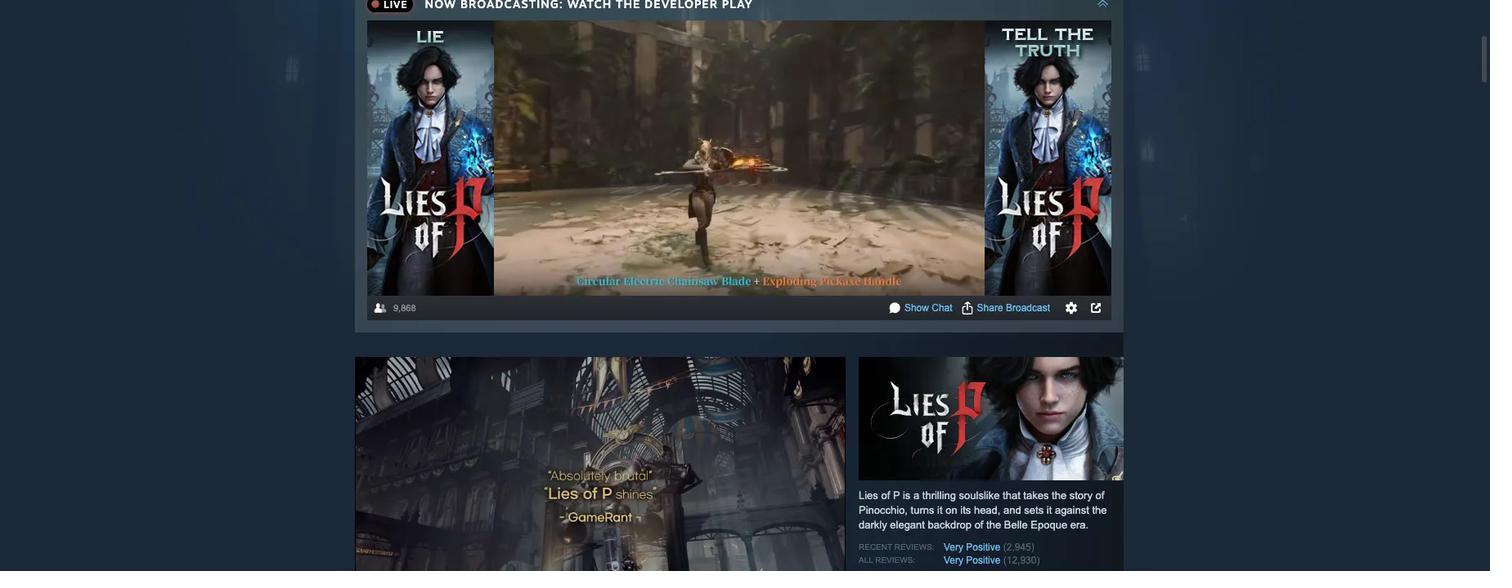 Task type: describe. For each thing, give the bounding box(es) containing it.
positive for (2,945)
[[967, 542, 1001, 554]]

0 vertical spatial the
[[1052, 490, 1067, 502]]

(2,945)
[[1004, 542, 1035, 554]]

sets
[[1025, 505, 1044, 517]]

thrilling
[[923, 490, 957, 502]]

belle
[[1005, 519, 1028, 532]]

positive for (12,930)
[[967, 555, 1001, 567]]

share broadcast
[[978, 303, 1051, 314]]

that
[[1003, 490, 1021, 502]]

2 horizontal spatial the
[[1093, 505, 1108, 517]]

a
[[914, 490, 920, 502]]

pinocchio,
[[859, 505, 908, 517]]

show chat
[[905, 303, 953, 314]]

recent
[[859, 543, 893, 552]]

takes
[[1024, 490, 1049, 502]]

all reviews:
[[859, 556, 916, 565]]

soulslike
[[960, 490, 1000, 502]]

2 horizontal spatial of
[[1096, 490, 1105, 502]]

its
[[961, 505, 972, 517]]

share
[[978, 303, 1004, 314]]

is
[[903, 490, 911, 502]]

backdrop
[[928, 519, 972, 532]]

all
[[859, 556, 873, 565]]

very positive (2,945)
[[944, 542, 1035, 554]]

2 vertical spatial the
[[987, 519, 1002, 532]]

against
[[1056, 505, 1090, 517]]

epoque
[[1031, 519, 1068, 532]]

very for very positive (2,945)
[[944, 542, 964, 554]]

turns
[[911, 505, 935, 517]]

very for very positive (12,930)
[[944, 555, 964, 567]]

show
[[905, 303, 930, 314]]

darkly
[[859, 519, 888, 532]]

0 horizontal spatial of
[[882, 490, 891, 502]]

very positive (12,930)
[[944, 555, 1040, 567]]

1 it from the left
[[938, 505, 943, 517]]

on
[[946, 505, 958, 517]]



Task type: vqa. For each thing, say whether or not it's contained in the screenshot.
first very from the top of the page
yes



Task type: locate. For each thing, give the bounding box(es) containing it.
share broadcast link
[[978, 303, 1051, 314]]

0 vertical spatial positive
[[967, 542, 1001, 554]]

the up against
[[1052, 490, 1067, 502]]

2 positive from the top
[[967, 555, 1001, 567]]

positive up very positive (12,930)
[[967, 542, 1001, 554]]

reviews: for very positive (2,945)
[[895, 543, 935, 552]]

0 horizontal spatial the
[[987, 519, 1002, 532]]

2 very from the top
[[944, 555, 964, 567]]

lies of p is a thrilling soulslike that takes the story of pinocchio, turns it on its head, and sets it against the darkly elegant backdrop of the belle epoque era.
[[859, 490, 1108, 532]]

of right story
[[1096, 490, 1105, 502]]

0 vertical spatial very
[[944, 542, 964, 554]]

p
[[894, 490, 900, 502]]

it
[[938, 505, 943, 517], [1047, 505, 1053, 517]]

reviews: down elegant
[[895, 543, 935, 552]]

reviews: for very positive (12,930)
[[876, 556, 916, 565]]

positive down the 'very positive (2,945)'
[[967, 555, 1001, 567]]

show chat link
[[905, 303, 953, 314]]

reviews: down recent reviews:
[[876, 556, 916, 565]]

of
[[882, 490, 891, 502], [1096, 490, 1105, 502], [975, 519, 984, 532]]

era.
[[1071, 519, 1089, 532]]

it left on at the right of the page
[[938, 505, 943, 517]]

1 horizontal spatial of
[[975, 519, 984, 532]]

0 vertical spatial reviews:
[[895, 543, 935, 552]]

the
[[1052, 490, 1067, 502], [1093, 505, 1108, 517], [987, 519, 1002, 532]]

of left p
[[882, 490, 891, 502]]

1 vertical spatial positive
[[967, 555, 1001, 567]]

positive
[[967, 542, 1001, 554], [967, 555, 1001, 567]]

the down the head, on the bottom right of the page
[[987, 519, 1002, 532]]

0 horizontal spatial it
[[938, 505, 943, 517]]

recent reviews:
[[859, 543, 935, 552]]

elegant
[[891, 519, 925, 532]]

1 horizontal spatial it
[[1047, 505, 1053, 517]]

head,
[[975, 505, 1001, 517]]

1 very from the top
[[944, 542, 964, 554]]

the down story
[[1093, 505, 1108, 517]]

broadcast
[[1006, 303, 1051, 314]]

1 positive from the top
[[967, 542, 1001, 554]]

reviews:
[[895, 543, 935, 552], [876, 556, 916, 565]]

1 vertical spatial reviews:
[[876, 556, 916, 565]]

chat
[[932, 303, 953, 314]]

lies
[[859, 490, 879, 502]]

it up epoque
[[1047, 505, 1053, 517]]

of down the head, on the bottom right of the page
[[975, 519, 984, 532]]

very
[[944, 542, 964, 554], [944, 555, 964, 567]]

story
[[1070, 490, 1093, 502]]

1 vertical spatial very
[[944, 555, 964, 567]]

2 it from the left
[[1047, 505, 1053, 517]]

1 vertical spatial the
[[1093, 505, 1108, 517]]

and
[[1004, 505, 1022, 517]]

(12,930)
[[1004, 555, 1040, 567]]

1 horizontal spatial the
[[1052, 490, 1067, 502]]



